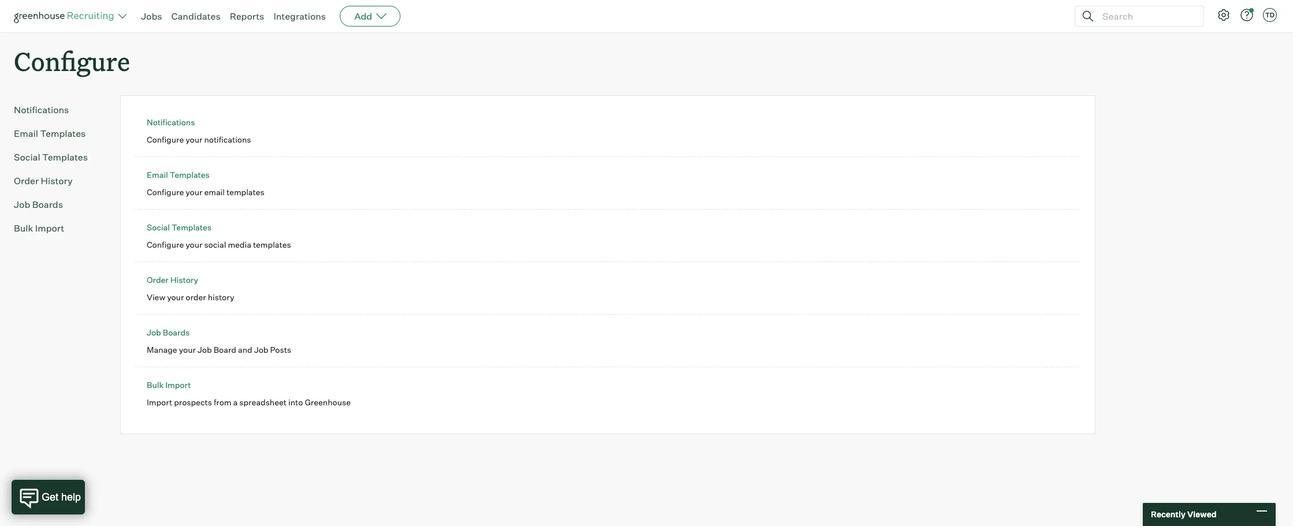 Task type: describe. For each thing, give the bounding box(es) containing it.
1 horizontal spatial bulk import
[[147, 380, 191, 390]]

greenhouse recruiting image
[[14, 9, 118, 23]]

0 vertical spatial boards
[[32, 199, 63, 210]]

1 vertical spatial email templates link
[[147, 170, 210, 180]]

recently viewed
[[1151, 510, 1217, 520]]

prospects
[[174, 397, 212, 407]]

add
[[354, 10, 372, 22]]

configure for social templates
[[147, 240, 184, 249]]

reports link
[[230, 10, 264, 22]]

0 horizontal spatial job boards link
[[14, 198, 102, 212]]

0 horizontal spatial history
[[41, 175, 73, 187]]

posts
[[270, 345, 291, 355]]

integrations
[[274, 10, 326, 22]]

1 horizontal spatial social templates
[[147, 223, 211, 232]]

configure your social media templates
[[147, 240, 291, 249]]

1 horizontal spatial order history
[[147, 275, 198, 285]]

1 vertical spatial email templates
[[147, 170, 210, 180]]

your for email
[[186, 187, 202, 197]]

configure your email templates
[[147, 187, 265, 197]]

1 vertical spatial import
[[165, 380, 191, 390]]

1 vertical spatial job boards link
[[147, 328, 190, 338]]

spreadsheet
[[239, 397, 287, 407]]

into
[[288, 397, 303, 407]]

1 vertical spatial notifications
[[147, 117, 195, 127]]

1 vertical spatial social templates link
[[147, 223, 211, 232]]

1 vertical spatial order history link
[[147, 275, 198, 285]]

1 horizontal spatial notifications link
[[147, 117, 195, 127]]

candidates
[[171, 10, 221, 22]]

your for social
[[186, 240, 202, 249]]

0 horizontal spatial job boards
[[14, 199, 63, 210]]

media
[[228, 240, 251, 249]]

notifications
[[204, 134, 251, 144]]

configure image
[[1217, 8, 1231, 22]]

viewed
[[1187, 510, 1217, 520]]

reports
[[230, 10, 264, 22]]

a
[[233, 397, 238, 407]]

import prospects from a spreadsheet into greenhouse
[[147, 397, 351, 407]]

and
[[238, 345, 252, 355]]

your for notifications
[[186, 134, 202, 144]]

td
[[1265, 11, 1275, 19]]

0 horizontal spatial email
[[14, 128, 38, 139]]

from
[[214, 397, 231, 407]]

1 vertical spatial templates
[[253, 240, 291, 249]]

candidates link
[[171, 10, 221, 22]]

order inside 'link'
[[14, 175, 39, 187]]

jobs
[[141, 10, 162, 22]]

email
[[204, 187, 225, 197]]

1 horizontal spatial email
[[147, 170, 168, 180]]

configure for notifications
[[147, 134, 184, 144]]

integrations link
[[274, 10, 326, 22]]



Task type: vqa. For each thing, say whether or not it's contained in the screenshot.
the right the Email
yes



Task type: locate. For each thing, give the bounding box(es) containing it.
manage
[[147, 345, 177, 355]]

job boards link
[[14, 198, 102, 212], [147, 328, 190, 338]]

email templates link
[[14, 127, 102, 141], [147, 170, 210, 180]]

your for job
[[179, 345, 196, 355]]

0 vertical spatial social templates
[[14, 151, 88, 163]]

greenhouse
[[305, 397, 351, 407]]

0 horizontal spatial boards
[[32, 199, 63, 210]]

0 horizontal spatial order history
[[14, 175, 73, 187]]

email
[[14, 128, 38, 139], [147, 170, 168, 180]]

0 vertical spatial bulk import link
[[14, 221, 102, 235]]

view your order history
[[147, 292, 234, 302]]

1 vertical spatial boards
[[163, 328, 190, 338]]

0 vertical spatial job boards link
[[14, 198, 102, 212]]

0 horizontal spatial bulk
[[14, 223, 33, 234]]

0 horizontal spatial social
[[14, 151, 40, 163]]

your right manage on the left bottom of page
[[179, 345, 196, 355]]

history
[[41, 175, 73, 187], [170, 275, 198, 285]]

history
[[208, 292, 234, 302]]

0 vertical spatial social
[[14, 151, 40, 163]]

1 horizontal spatial history
[[170, 275, 198, 285]]

job
[[14, 199, 30, 210], [147, 328, 161, 338], [198, 345, 212, 355], [254, 345, 268, 355]]

0 vertical spatial social templates link
[[14, 150, 102, 164]]

0 vertical spatial email templates
[[14, 128, 86, 139]]

order
[[186, 292, 206, 302]]

0 vertical spatial import
[[35, 223, 64, 234]]

0 vertical spatial job boards
[[14, 199, 63, 210]]

your left email
[[186, 187, 202, 197]]

0 horizontal spatial email templates
[[14, 128, 86, 139]]

1 horizontal spatial notifications
[[147, 117, 195, 127]]

0 vertical spatial email templates link
[[14, 127, 102, 141]]

0 horizontal spatial notifications link
[[14, 103, 102, 117]]

view
[[147, 292, 165, 302]]

1 vertical spatial bulk import
[[147, 380, 191, 390]]

1 horizontal spatial social
[[147, 223, 170, 232]]

1 horizontal spatial boards
[[163, 328, 190, 338]]

td button
[[1263, 8, 1277, 22]]

1 vertical spatial notifications link
[[147, 117, 195, 127]]

order history link
[[14, 174, 102, 188], [147, 275, 198, 285]]

Search text field
[[1100, 8, 1193, 25]]

1 horizontal spatial order history link
[[147, 275, 198, 285]]

configure your notifications
[[147, 134, 251, 144]]

0 vertical spatial history
[[41, 175, 73, 187]]

social templates link
[[14, 150, 102, 164], [147, 223, 211, 232]]

0 vertical spatial bulk
[[14, 223, 33, 234]]

jobs link
[[141, 10, 162, 22]]

1 horizontal spatial bulk import link
[[147, 380, 191, 390]]

0 horizontal spatial order history link
[[14, 174, 102, 188]]

0 horizontal spatial social templates link
[[14, 150, 102, 164]]

0 vertical spatial notifications link
[[14, 103, 102, 117]]

your left notifications
[[186, 134, 202, 144]]

0 vertical spatial order history
[[14, 175, 73, 187]]

1 horizontal spatial job boards link
[[147, 328, 190, 338]]

templates right media at top left
[[253, 240, 291, 249]]

0 vertical spatial order
[[14, 175, 39, 187]]

0 vertical spatial email
[[14, 128, 38, 139]]

0 horizontal spatial bulk import
[[14, 223, 64, 234]]

0 horizontal spatial social templates
[[14, 151, 88, 163]]

templates
[[40, 128, 86, 139], [42, 151, 88, 163], [170, 170, 210, 180], [172, 223, 211, 232]]

1 horizontal spatial social templates link
[[147, 223, 211, 232]]

bulk import
[[14, 223, 64, 234], [147, 380, 191, 390]]

configure
[[14, 44, 130, 78], [147, 134, 184, 144], [147, 187, 184, 197], [147, 240, 184, 249]]

your left social
[[186, 240, 202, 249]]

2 vertical spatial import
[[147, 397, 172, 407]]

1 vertical spatial bulk import link
[[147, 380, 191, 390]]

email templates
[[14, 128, 86, 139], [147, 170, 210, 180]]

your right view
[[167, 292, 184, 302]]

1 vertical spatial order history
[[147, 275, 198, 285]]

job boards
[[14, 199, 63, 210], [147, 328, 190, 338]]

bulk
[[14, 223, 33, 234], [147, 380, 164, 390]]

1 vertical spatial history
[[170, 275, 198, 285]]

import
[[35, 223, 64, 234], [165, 380, 191, 390], [147, 397, 172, 407]]

recently
[[1151, 510, 1186, 520]]

0 horizontal spatial order
[[14, 175, 39, 187]]

social templates
[[14, 151, 88, 163], [147, 223, 211, 232]]

notifications
[[14, 104, 69, 116], [147, 117, 195, 127]]

bulk import link
[[14, 221, 102, 235], [147, 380, 191, 390]]

0 horizontal spatial notifications
[[14, 104, 69, 116]]

1 vertical spatial job boards
[[147, 328, 190, 338]]

0 vertical spatial notifications
[[14, 104, 69, 116]]

notifications link
[[14, 103, 102, 117], [147, 117, 195, 127]]

1 vertical spatial social
[[147, 223, 170, 232]]

your for order
[[167, 292, 184, 302]]

1 horizontal spatial bulk
[[147, 380, 164, 390]]

1 horizontal spatial job boards
[[147, 328, 190, 338]]

0 vertical spatial templates
[[226, 187, 265, 197]]

1 horizontal spatial email templates link
[[147, 170, 210, 180]]

social
[[14, 151, 40, 163], [147, 223, 170, 232]]

1 vertical spatial email
[[147, 170, 168, 180]]

order history
[[14, 175, 73, 187], [147, 275, 198, 285]]

order
[[14, 175, 39, 187], [147, 275, 169, 285]]

templates right email
[[226, 187, 265, 197]]

1 vertical spatial social templates
[[147, 223, 211, 232]]

0 horizontal spatial email templates link
[[14, 127, 102, 141]]

board
[[214, 345, 236, 355]]

td button
[[1261, 6, 1279, 24]]

0 vertical spatial order history link
[[14, 174, 102, 188]]

social
[[204, 240, 226, 249]]

1 vertical spatial bulk
[[147, 380, 164, 390]]

1 horizontal spatial order
[[147, 275, 169, 285]]

1 vertical spatial order
[[147, 275, 169, 285]]

your
[[186, 134, 202, 144], [186, 187, 202, 197], [186, 240, 202, 249], [167, 292, 184, 302], [179, 345, 196, 355]]

configure for email templates
[[147, 187, 184, 197]]

manage your job board and job posts
[[147, 345, 291, 355]]

1 horizontal spatial email templates
[[147, 170, 210, 180]]

add button
[[340, 6, 401, 27]]

templates
[[226, 187, 265, 197], [253, 240, 291, 249]]

0 horizontal spatial bulk import link
[[14, 221, 102, 235]]

boards
[[32, 199, 63, 210], [163, 328, 190, 338]]

0 vertical spatial bulk import
[[14, 223, 64, 234]]



